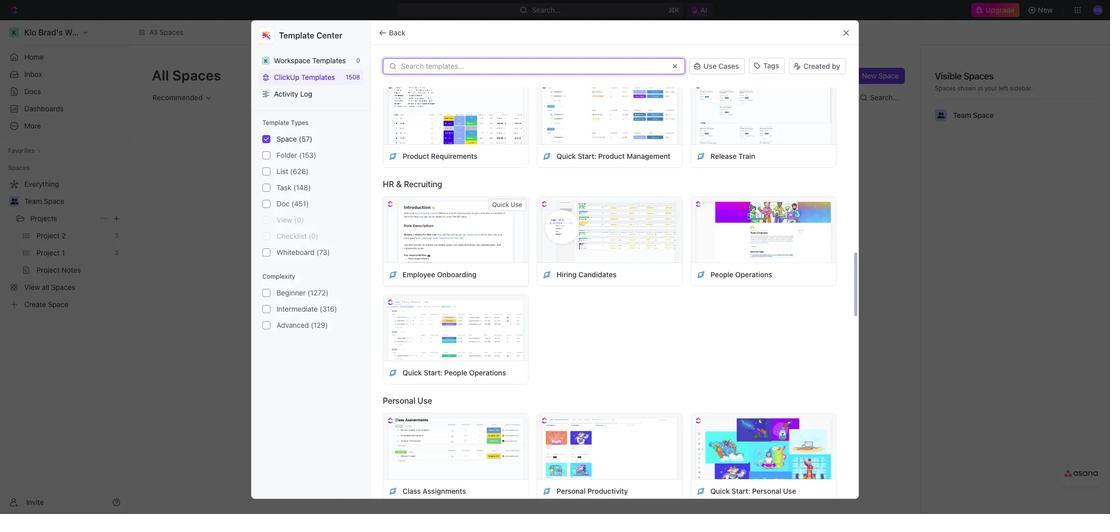 Task type: locate. For each thing, give the bounding box(es) containing it.
product left management
[[598, 152, 625, 160]]

tags button
[[749, 58, 785, 75]]

your
[[985, 85, 997, 92]]

product
[[403, 152, 429, 160], [598, 152, 625, 160]]

&
[[396, 180, 402, 189]]

visible
[[935, 71, 962, 82]]

view (0)
[[277, 216, 304, 224]]

requirements
[[431, 152, 477, 160]]

(451)
[[292, 200, 309, 208]]

2 vertical spatial start:
[[732, 487, 750, 496]]

new right upgrade
[[1038, 6, 1053, 14]]

0 vertical spatial all
[[149, 28, 158, 36]]

new inside 'button'
[[1038, 6, 1053, 14]]

personal use
[[383, 397, 432, 406]]

advanced
[[277, 321, 309, 330]]

team space
[[953, 111, 994, 120], [24, 197, 64, 206]]

team up "projects"
[[24, 197, 42, 206]]

1 horizontal spatial team
[[953, 111, 971, 120]]

doc (451)
[[277, 200, 309, 208]]

space
[[878, 71, 899, 80], [973, 111, 994, 120], [277, 135, 297, 143], [44, 197, 64, 206]]

1 vertical spatial template
[[262, 119, 289, 127]]

quick for quick start: people operations
[[403, 368, 422, 377]]

workspace
[[274, 56, 310, 65]]

0 vertical spatial team space
[[953, 111, 994, 120]]

template left "types"
[[262, 119, 289, 127]]

use inside quick use button
[[511, 201, 522, 209]]

2 horizontal spatial start:
[[732, 487, 750, 496]]

0 vertical spatial user group image
[[937, 112, 945, 119]]

1 horizontal spatial operations
[[735, 270, 772, 279]]

new
[[1038, 6, 1053, 14], [862, 71, 877, 80]]

space up folder on the top of the page
[[277, 135, 297, 143]]

1 vertical spatial team
[[24, 197, 42, 206]]

team
[[953, 111, 971, 120], [24, 197, 42, 206]]

activity log button
[[258, 86, 364, 102]]

1 horizontal spatial user group image
[[937, 112, 945, 119]]

product requirements
[[403, 152, 477, 160]]

1 horizontal spatial new
[[1038, 6, 1053, 14]]

0 horizontal spatial user group image
[[10, 199, 18, 205]]

assignments
[[423, 487, 466, 496]]

space down in
[[973, 111, 994, 120]]

upgrade
[[986, 6, 1015, 14]]

team space down shown
[[953, 111, 994, 120]]

1 horizontal spatial personal
[[557, 487, 586, 496]]

(0) for view (0)
[[294, 216, 304, 224]]

center
[[316, 31, 342, 40]]

0 vertical spatial templates
[[312, 56, 346, 65]]

(0) up (73)
[[309, 232, 318, 241]]

new for new
[[1038, 6, 1053, 14]]

log
[[300, 90, 312, 98]]

1 horizontal spatial people
[[711, 270, 733, 279]]

1 vertical spatial user group image
[[10, 199, 18, 205]]

(0)
[[294, 216, 304, 224], [309, 232, 318, 241]]

hr
[[383, 180, 394, 189]]

created by
[[803, 62, 840, 70]]

spaces
[[159, 28, 183, 36], [172, 67, 221, 84], [964, 71, 994, 82], [935, 85, 956, 92], [8, 164, 30, 172], [513, 208, 534, 215]]

train
[[739, 152, 755, 160]]

template
[[279, 31, 314, 40], [262, 119, 289, 127]]

0 horizontal spatial personal
[[383, 397, 415, 406]]

list
[[277, 167, 288, 176]]

1 vertical spatial start:
[[424, 368, 442, 377]]

all spaces joined
[[504, 208, 553, 215]]

team down shown
[[953, 111, 971, 120]]

new space
[[862, 71, 899, 80]]

quick for quick start: personal use
[[711, 487, 730, 496]]

(0) right view
[[294, 216, 304, 224]]

templates for clickup templates
[[301, 73, 335, 82]]

whiteboard
[[277, 248, 315, 257]]

0 vertical spatial template
[[279, 31, 314, 40]]

templates for workspace templates
[[312, 56, 346, 65]]

0 vertical spatial start:
[[578, 152, 596, 160]]

task
[[277, 183, 291, 192]]

1 horizontal spatial search...
[[870, 93, 899, 102]]

product up hr & recruiting
[[403, 152, 429, 160]]

joined
[[536, 208, 553, 215]]

types
[[291, 119, 309, 127]]

new space button
[[847, 68, 905, 84]]

1 vertical spatial operations
[[469, 368, 506, 377]]

use inside use cases button
[[704, 62, 717, 70]]

0 horizontal spatial product
[[403, 152, 429, 160]]

0 vertical spatial people
[[711, 270, 733, 279]]

tree
[[4, 176, 125, 313]]

tree containing team space
[[4, 176, 125, 313]]

2 product from the left
[[598, 152, 625, 160]]

whiteboard (73)
[[277, 248, 330, 257]]

quick start: personal use
[[711, 487, 796, 496]]

quick for quick use
[[492, 201, 509, 209]]

beginner (1272)
[[277, 289, 328, 297]]

1 vertical spatial templates
[[301, 73, 335, 82]]

0 vertical spatial (0)
[[294, 216, 304, 224]]

use cases button
[[689, 57, 745, 75]]

quick
[[557, 152, 576, 160], [492, 201, 509, 209], [403, 368, 422, 377], [711, 487, 730, 496]]

(316)
[[320, 305, 337, 314]]

dashboards link
[[4, 101, 125, 117]]

user group image
[[937, 112, 945, 119], [10, 199, 18, 205]]

0 vertical spatial new
[[1038, 6, 1053, 14]]

by
[[832, 62, 840, 70]]

productivity
[[587, 487, 628, 496]]

created by button
[[789, 58, 846, 74]]

quick inside quick use button
[[492, 201, 509, 209]]

all
[[149, 28, 158, 36], [152, 67, 169, 84], [504, 208, 511, 215]]

favorites button
[[4, 145, 45, 157]]

1 vertical spatial people
[[444, 368, 467, 377]]

personal for personal productivity
[[557, 487, 586, 496]]

Search templates... text field
[[401, 62, 665, 70]]

0 horizontal spatial team
[[24, 197, 42, 206]]

(57)
[[299, 135, 312, 143]]

1 product from the left
[[403, 152, 429, 160]]

space inside new space button
[[878, 71, 899, 80]]

management
[[627, 152, 670, 160]]

dashboards
[[24, 104, 64, 113]]

0 horizontal spatial start:
[[424, 368, 442, 377]]

tags
[[763, 61, 779, 70]]

new inside button
[[862, 71, 877, 80]]

1 horizontal spatial (0)
[[309, 232, 318, 241]]

1 vertical spatial new
[[862, 71, 877, 80]]

new up search... button
[[862, 71, 877, 80]]

0 horizontal spatial (0)
[[294, 216, 304, 224]]

team space up "projects"
[[24, 197, 64, 206]]

hiring
[[557, 270, 577, 279]]

created by button
[[789, 58, 846, 74]]

template for template center
[[279, 31, 314, 40]]

0 horizontal spatial search...
[[532, 6, 561, 14]]

1 vertical spatial all
[[152, 67, 169, 84]]

None checkbox
[[262, 151, 270, 160], [262, 249, 270, 257], [262, 151, 270, 160], [262, 249, 270, 257]]

personal
[[383, 397, 415, 406], [557, 487, 586, 496], [752, 487, 781, 496]]

space up projects link at the top
[[44, 197, 64, 206]]

employee
[[403, 270, 435, 279]]

1 horizontal spatial product
[[598, 152, 625, 160]]

view
[[277, 216, 292, 224]]

spaces inside sidebar "navigation"
[[8, 164, 30, 172]]

checklist
[[277, 232, 307, 241]]

team inside team space link
[[24, 197, 42, 206]]

1 vertical spatial (0)
[[309, 232, 318, 241]]

None checkbox
[[262, 135, 270, 143], [262, 168, 270, 176], [262, 184, 270, 192], [262, 200, 270, 208], [262, 216, 270, 224], [262, 232, 270, 241], [262, 135, 270, 143], [262, 168, 270, 176], [262, 184, 270, 192], [262, 200, 270, 208], [262, 216, 270, 224], [262, 232, 270, 241]]

hr & recruiting
[[383, 180, 442, 189]]

onboarding
[[437, 270, 476, 279]]

0 horizontal spatial team space
[[24, 197, 64, 206]]

0 vertical spatial search...
[[532, 6, 561, 14]]

0 horizontal spatial new
[[862, 71, 877, 80]]

(626)
[[290, 167, 309, 176]]

1 vertical spatial team space
[[24, 197, 64, 206]]

1 horizontal spatial start:
[[578, 152, 596, 160]]

0 horizontal spatial operations
[[469, 368, 506, 377]]

templates up activity log button
[[301, 73, 335, 82]]

0 vertical spatial all spaces
[[149, 28, 183, 36]]

space up search... button
[[878, 71, 899, 80]]

recruiting
[[404, 180, 442, 189]]

people
[[711, 270, 733, 279], [444, 368, 467, 377]]

class assignments
[[403, 487, 466, 496]]

1 vertical spatial search...
[[870, 93, 899, 102]]

templates down the center in the left of the page
[[312, 56, 346, 65]]

template up workspace
[[279, 31, 314, 40]]

user group image inside tree
[[10, 199, 18, 205]]

(0) for checklist (0)
[[309, 232, 318, 241]]



Task type: describe. For each thing, give the bounding box(es) containing it.
start: for product
[[578, 152, 596, 160]]

folder (153)
[[277, 151, 316, 160]]

hiring candidates
[[557, 270, 617, 279]]

0 vertical spatial team
[[953, 111, 971, 120]]

template types
[[262, 119, 309, 127]]

0
[[356, 57, 360, 64]]

clickup
[[274, 73, 299, 82]]

k
[[264, 57, 268, 64]]

klo brad's workspace, , element
[[262, 56, 270, 65]]

home link
[[4, 49, 125, 65]]

folder
[[277, 151, 297, 160]]

start: for personal
[[732, 487, 750, 496]]

inbox
[[24, 70, 42, 78]]

beginner
[[277, 289, 306, 297]]

intermediate
[[277, 305, 318, 314]]

invite
[[26, 498, 44, 507]]

visible spaces spaces shown in your left sidebar.
[[935, 71, 1033, 92]]

candidates
[[579, 270, 617, 279]]

team space link
[[24, 193, 123, 210]]

task (148)
[[277, 183, 311, 192]]

clickup templates
[[274, 73, 335, 82]]

Intermediate (316) checkbox
[[262, 305, 270, 314]]

projects
[[30, 214, 57, 223]]

search... inside button
[[870, 93, 899, 102]]

people operations
[[711, 270, 772, 279]]

Beginner (1272) checkbox
[[262, 289, 270, 297]]

search... button
[[856, 90, 905, 106]]

intermediate (316)
[[277, 305, 337, 314]]

class
[[403, 487, 421, 496]]

Advanced (129) checkbox
[[262, 322, 270, 330]]

(153)
[[299, 151, 316, 160]]

space (57)
[[277, 135, 312, 143]]

0 vertical spatial operations
[[735, 270, 772, 279]]

doc
[[277, 200, 290, 208]]

quick for quick start: product management
[[557, 152, 576, 160]]

complexity
[[262, 273, 295, 281]]

advanced (129)
[[277, 321, 328, 330]]

sidebar.
[[1010, 85, 1033, 92]]

2 horizontal spatial personal
[[752, 487, 781, 496]]

docs link
[[4, 84, 125, 100]]

docs
[[24, 87, 41, 96]]

personal for personal use
[[383, 397, 415, 406]]

employee onboarding
[[403, 270, 476, 279]]

list (626)
[[277, 167, 309, 176]]

home
[[24, 53, 44, 61]]

created
[[803, 62, 830, 70]]

quick start: product management
[[557, 152, 670, 160]]

tree inside sidebar "navigation"
[[4, 176, 125, 313]]

quick use button
[[488, 199, 526, 211]]

activity
[[274, 90, 298, 98]]

template for template types
[[262, 119, 289, 127]]

1 vertical spatial all spaces
[[152, 67, 221, 84]]

0 horizontal spatial people
[[444, 368, 467, 377]]

cases
[[718, 62, 739, 70]]

shown
[[958, 85, 976, 92]]

space inside team space link
[[44, 197, 64, 206]]

favorites
[[8, 147, 35, 154]]

⌘k
[[668, 6, 679, 14]]

(148)
[[293, 183, 311, 192]]

left
[[999, 85, 1008, 92]]

quick use
[[492, 201, 522, 209]]

template center
[[279, 31, 342, 40]]

(73)
[[316, 248, 330, 257]]

1 horizontal spatial team space
[[953, 111, 994, 120]]

in
[[978, 85, 983, 92]]

checklist (0)
[[277, 232, 318, 241]]

sidebar navigation
[[0, 20, 129, 515]]

start: for people
[[424, 368, 442, 377]]

release
[[711, 152, 737, 160]]

team space inside tree
[[24, 197, 64, 206]]

personal productivity
[[557, 487, 628, 496]]

upgrade link
[[972, 3, 1020, 17]]

projects link
[[30, 211, 96, 227]]

use cases button
[[689, 58, 745, 74]]

(1272)
[[308, 289, 328, 297]]

workspace templates
[[274, 56, 346, 65]]

new for new space
[[862, 71, 877, 80]]

release train
[[711, 152, 755, 160]]

quick start: people operations
[[403, 368, 506, 377]]

2 vertical spatial all
[[504, 208, 511, 215]]

back
[[389, 28, 405, 37]]

inbox link
[[4, 66, 125, 83]]



Task type: vqa. For each thing, say whether or not it's contained in the screenshot.
bottom The Statuses
no



